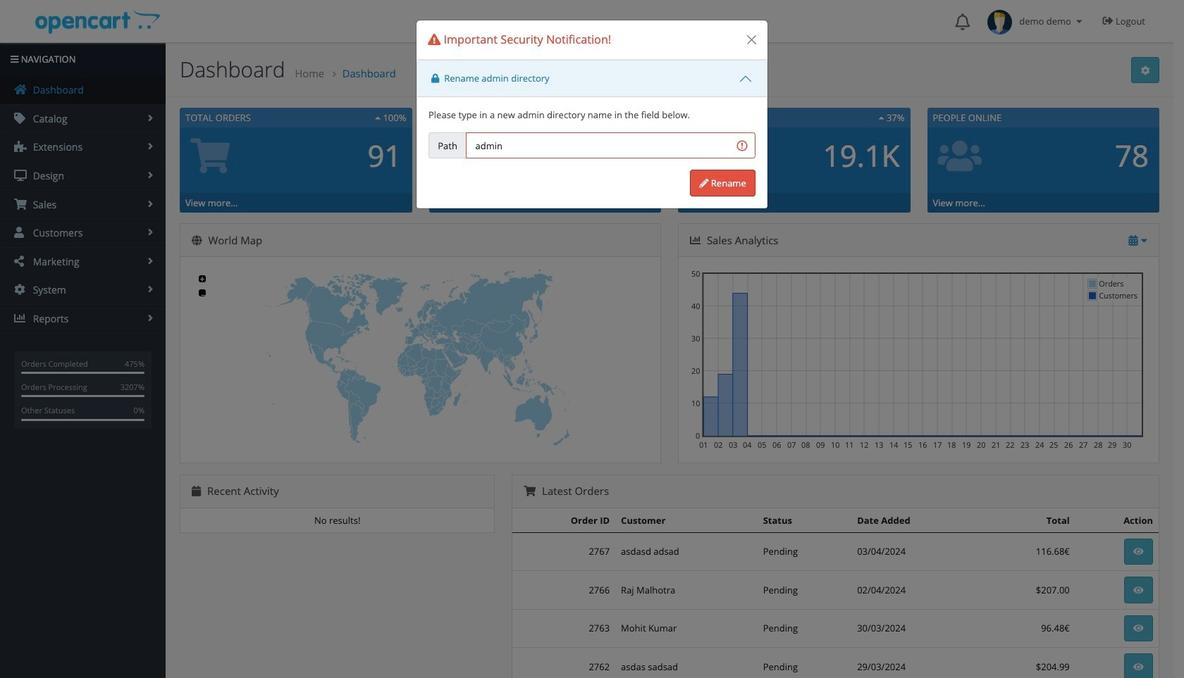 Task type: vqa. For each thing, say whether or not it's contained in the screenshot.
home icon
yes



Task type: locate. For each thing, give the bounding box(es) containing it.
1 horizontal spatial caret down image
[[1141, 235, 1147, 246]]

0 horizontal spatial caret up image
[[624, 113, 630, 123]]

globe image
[[192, 235, 202, 246]]

caret down image left the 'sign out alt' image
[[1074, 17, 1085, 26]]

view image
[[1133, 548, 1144, 557], [1133, 625, 1144, 634], [1133, 663, 1144, 672]]

1 caret up image from the left
[[624, 113, 630, 123]]

caret down image for calendar alt image
[[1141, 235, 1147, 246]]

2 view image from the top
[[1133, 625, 1144, 634]]

chart bar image
[[14, 313, 27, 324]]

developer setting image
[[1141, 66, 1150, 75]]

opencart image
[[33, 8, 160, 34]]

caret up image
[[624, 113, 630, 123], [878, 113, 884, 123]]

bars image
[[11, 55, 19, 64]]

1 vertical spatial view image
[[1133, 625, 1144, 634]]

share alt image
[[14, 256, 27, 267]]

caret down image right calendar alt image
[[1141, 235, 1147, 246]]

cog image
[[14, 284, 27, 296]]

1 horizontal spatial caret up image
[[878, 113, 884, 123]]

0 vertical spatial caret down image
[[1074, 17, 1085, 26]]

bell image
[[955, 13, 970, 30]]

sign out alt image
[[1103, 16, 1113, 26]]

0 vertical spatial view image
[[1133, 548, 1144, 557]]

1 vertical spatial caret down image
[[1141, 235, 1147, 246]]

user image
[[14, 227, 27, 238]]

pencil alt image
[[700, 179, 709, 188]]

tag image
[[14, 113, 27, 124]]

shopping cart image
[[14, 198, 27, 210]]

2 vertical spatial view image
[[1133, 663, 1144, 672]]

caret down image
[[1074, 17, 1085, 26], [1141, 235, 1147, 246]]

0 horizontal spatial caret down image
[[1074, 17, 1085, 26]]

desktop image
[[14, 170, 27, 181]]



Task type: describe. For each thing, give the bounding box(es) containing it.
1 view image from the top
[[1133, 548, 1144, 557]]

home image
[[14, 84, 27, 95]]

puzzle piece image
[[14, 141, 27, 153]]

calendar image
[[192, 487, 201, 497]]

exclamation triangle image
[[428, 34, 441, 45]]

shopping cart image
[[524, 487, 536, 497]]

lock image
[[431, 74, 439, 83]]

2 caret up image from the left
[[878, 113, 884, 123]]

caret up image
[[375, 113, 381, 123]]

demo demo image
[[988, 10, 1012, 35]]

caret down image for demo demo image
[[1074, 17, 1085, 26]]

3 view image from the top
[[1133, 663, 1144, 672]]

chart bar image
[[690, 235, 701, 246]]

view image
[[1133, 586, 1144, 595]]

calendar alt image
[[1129, 235, 1138, 246]]



